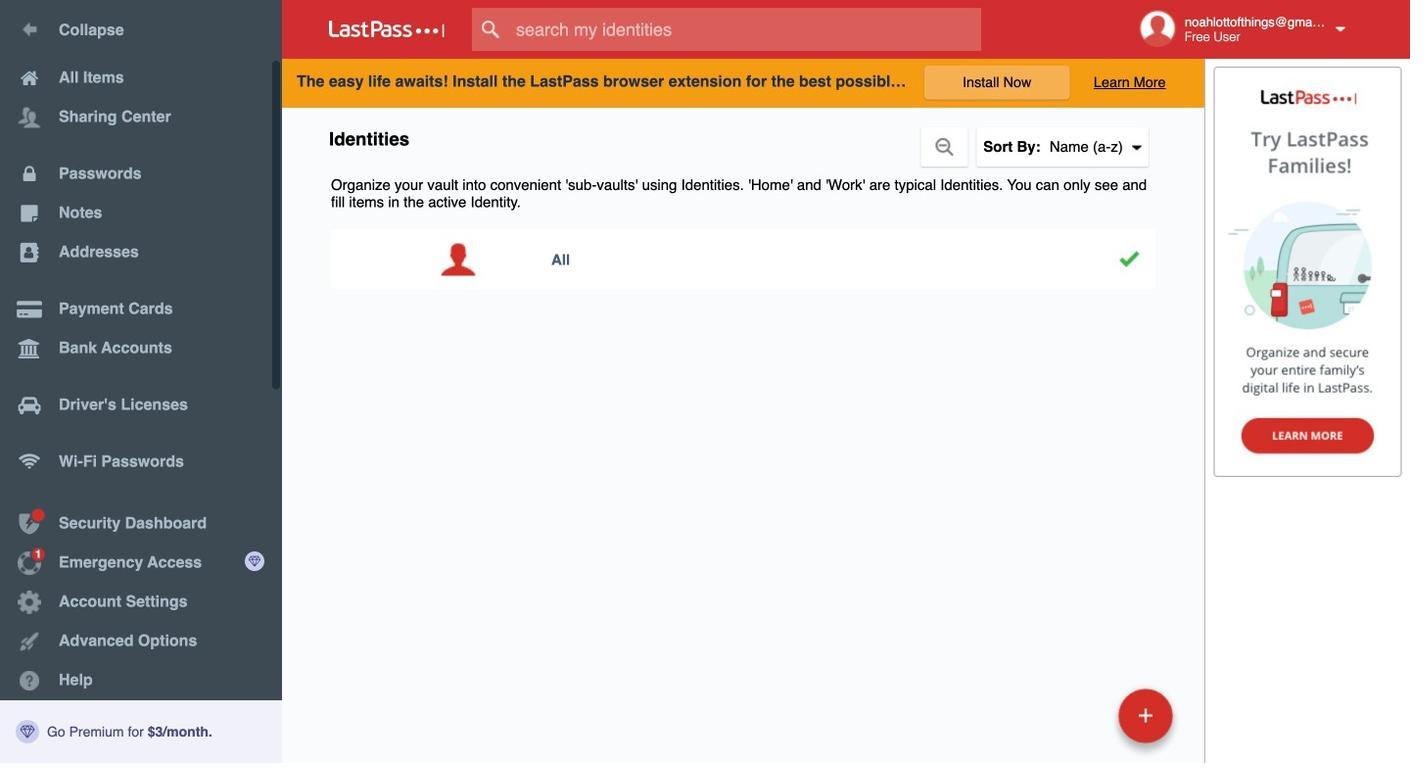 Task type: locate. For each thing, give the bounding box(es) containing it.
Search search field
[[472, 8, 1020, 51]]

vault options navigation
[[282, 108, 1205, 167]]

lastpass image
[[329, 21, 445, 38]]

search my identities text field
[[472, 8, 1020, 51]]



Task type: describe. For each thing, give the bounding box(es) containing it.
main navigation navigation
[[0, 0, 282, 763]]

new item navigation
[[1112, 683, 1185, 763]]

new item image
[[1139, 709, 1153, 723]]



Task type: vqa. For each thing, say whether or not it's contained in the screenshot.
'Main navigation' navigation
yes



